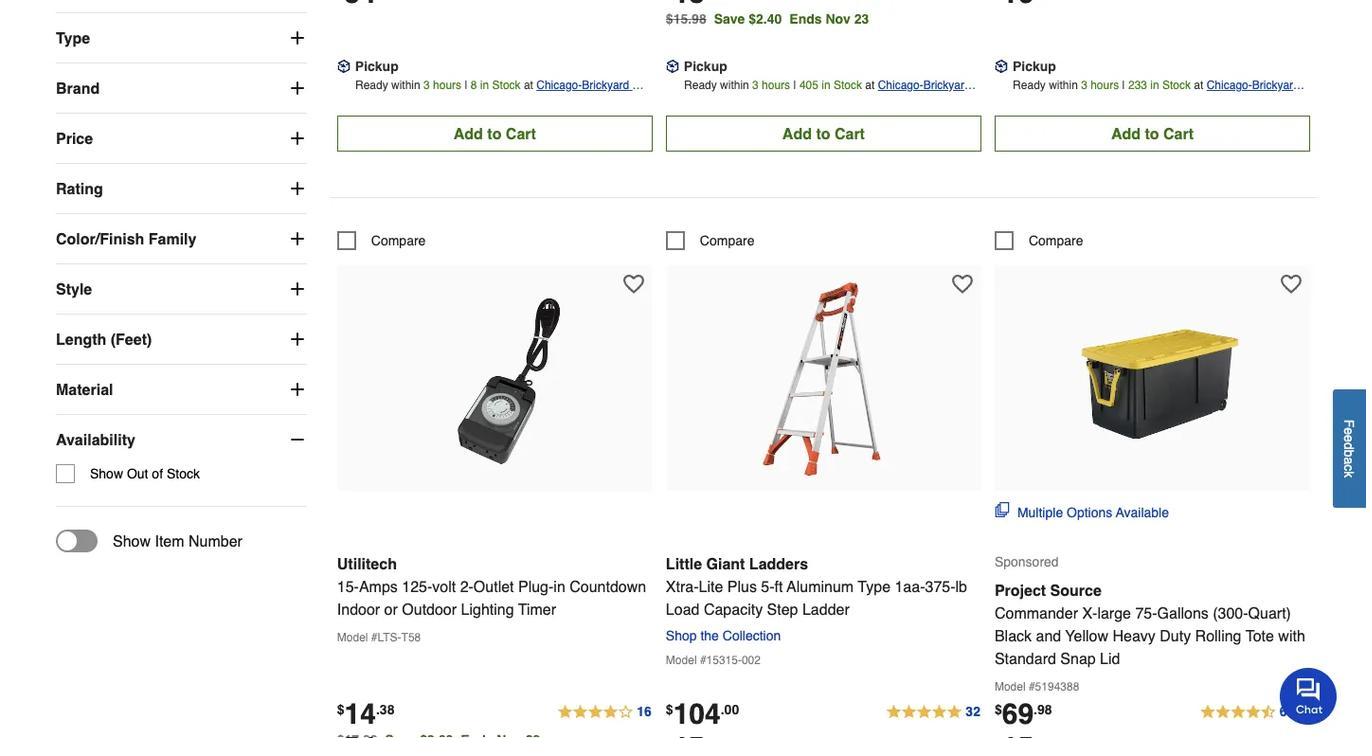 Task type: describe. For each thing, give the bounding box(es) containing it.
lowe's for 405
[[878, 98, 913, 111]]

5014114195 element
[[666, 232, 755, 251]]

t58
[[402, 632, 421, 645]]

brand button
[[56, 64, 307, 113]]

pickup image for ready within 3 hours | 8 in stock at chicago-brickyard lowe's
[[337, 60, 351, 73]]

1 add to cart button from the left
[[337, 116, 653, 152]]

actual price $69.98 element
[[995, 698, 1053, 731]]

brand
[[56, 80, 100, 97]]

f
[[1343, 419, 1358, 428]]

was price $17.98 element
[[337, 728, 385, 738]]

availability
[[56, 431, 135, 449]]

23
[[855, 12, 870, 27]]

plus image for type
[[288, 29, 307, 48]]

plus image for length (feet)
[[288, 330, 307, 349]]

load
[[666, 601, 700, 618]]

snap
[[1061, 650, 1096, 668]]

length (feet)
[[56, 331, 152, 348]]

stock right of
[[167, 467, 200, 482]]

with
[[1279, 627, 1306, 645]]

brickyard for ready within 3 hours | 8 in stock at chicago-brickyard lowe's
[[582, 79, 630, 92]]

4 stars image
[[557, 702, 653, 724]]

# for lts-t58
[[371, 632, 378, 645]]

show item number
[[113, 533, 243, 550]]

chat invite button image
[[1281, 667, 1338, 725]]

ends
[[790, 12, 822, 27]]

2 e from the top
[[1343, 435, 1358, 442]]

16
[[637, 705, 652, 720]]

duty
[[1161, 627, 1192, 645]]

show item number element
[[56, 530, 243, 553]]

large
[[1098, 605, 1132, 622]]

little giant ladders xtra-lite plus 5-ft aluminum type 1aa-375-lb load capacity step ladder
[[666, 555, 968, 618]]

in inside utilitech 15-amps 125-volt 2-outlet plug-in countdown indoor or outdoor lighting timer
[[554, 578, 566, 596]]

outlet
[[474, 578, 514, 596]]

chicago-brickyard lowe's button for ready within 3 hours | 233 in stock at chicago-brickyard lowe's
[[1207, 76, 1311, 111]]

16 button
[[557, 702, 653, 724]]

of
[[152, 467, 163, 482]]

indoor
[[337, 601, 380, 618]]

chicago- for ready within 3 hours | 233 in stock at chicago-brickyard lowe's
[[1207, 79, 1253, 92]]

collection
[[723, 629, 781, 644]]

pickup for ready within 3 hours | 405 in stock at chicago-brickyard lowe's
[[684, 59, 728, 74]]

| for 8
[[465, 79, 468, 92]]

compare for 5014114195 element
[[700, 233, 755, 249]]

2 add to cart button from the left
[[666, 116, 982, 152]]

at for 233
[[1195, 79, 1204, 92]]

6692
[[1280, 705, 1310, 720]]

69
[[1003, 698, 1034, 731]]

ready within 3 hours | 8 in stock at chicago-brickyard lowe's
[[355, 79, 633, 111]]

or
[[384, 601, 398, 618]]

5194388
[[1036, 681, 1080, 694]]

cart for first add to cart button from right
[[1164, 125, 1194, 142]]

actual price $104.00 element
[[666, 698, 740, 731]]

2-
[[460, 578, 474, 596]]

item
[[155, 533, 184, 550]]

$ 14 .38
[[337, 698, 395, 731]]

ladders
[[750, 555, 809, 573]]

pickup for ready within 3 hours | 8 in stock at chicago-brickyard lowe's
[[355, 59, 399, 74]]

savings save $2.40 element
[[714, 12, 877, 27]]

and
[[1037, 627, 1062, 645]]

heavy
[[1113, 627, 1156, 645]]

.98
[[1034, 702, 1053, 717]]

x-
[[1083, 605, 1098, 622]]

model for model # 15315-002
[[666, 654, 697, 668]]

$15.98
[[666, 12, 707, 27]]

002
[[742, 654, 761, 668]]

utilitech
[[337, 555, 397, 573]]

lighting
[[461, 601, 514, 618]]

rating button
[[56, 164, 307, 214]]

model # 5194388
[[995, 681, 1080, 694]]

tote
[[1246, 627, 1275, 645]]

type inside little giant ladders xtra-lite plus 5-ft aluminum type 1aa-375-lb load capacity step ladder
[[858, 578, 891, 596]]

k
[[1343, 471, 1358, 478]]

plus image for style
[[288, 280, 307, 299]]

pickup image for ready within 3 hours | 233 in stock at chicago-brickyard lowe's
[[995, 60, 1009, 73]]

type inside button
[[56, 29, 90, 47]]

within for ready within 3 hours | 8 in stock at chicago-brickyard lowe's
[[391, 79, 421, 92]]

5 stars image
[[886, 702, 982, 724]]

utilitech 15-amps 125-volt 2-outlet plug-in countdown indoor or outdoor lighting timer
[[337, 555, 647, 618]]

plus image for brand
[[288, 79, 307, 98]]

the
[[701, 629, 719, 644]]

at for 8
[[524, 79, 534, 92]]

rolling
[[1196, 627, 1242, 645]]

color/finish
[[56, 230, 144, 248]]

material button
[[56, 365, 307, 415]]

# for 5194388
[[1029, 681, 1036, 694]]

xtra-
[[666, 578, 699, 596]]

ready within 3 hours | 405 in stock at chicago-brickyard lowe's
[[684, 79, 974, 111]]

outdoor
[[402, 601, 457, 618]]

hours for 8
[[433, 79, 462, 92]]

options
[[1067, 506, 1113, 521]]

length (feet) button
[[56, 315, 307, 364]]

heart outline image
[[1281, 274, 1302, 295]]

lite
[[699, 578, 724, 596]]

ready for ready within 3 hours | 8 in stock at chicago-brickyard lowe's
[[355, 79, 388, 92]]

add for first add to cart button from left
[[454, 125, 483, 142]]

75-
[[1136, 605, 1158, 622]]

style button
[[56, 265, 307, 314]]

family
[[149, 230, 197, 248]]

lowe's for 233
[[1207, 98, 1242, 111]]

a
[[1343, 457, 1358, 464]]

countdown
[[570, 578, 647, 596]]

add for first add to cart button from right
[[1112, 125, 1141, 142]]

2 to from the left
[[817, 125, 831, 142]]

show out of stock
[[90, 467, 200, 482]]

(300-
[[1214, 605, 1249, 622]]

in for 8
[[480, 79, 489, 92]]

project source commander x-large 75-gallons (300-quart) black and yellow heavy duty rolling tote with standard snap lid image
[[1049, 275, 1257, 484]]

type button
[[56, 14, 307, 63]]

available
[[1116, 506, 1170, 521]]

1aa-
[[895, 578, 926, 596]]

6692 button
[[1200, 702, 1311, 724]]

in for 405
[[822, 79, 831, 92]]

material
[[56, 381, 113, 399]]

price button
[[56, 114, 307, 164]]

5014300771 element
[[337, 232, 426, 251]]

at for 405
[[866, 79, 875, 92]]

233
[[1129, 79, 1148, 92]]

compare for the 5014300771 element
[[371, 233, 426, 249]]

5013943287 element
[[995, 232, 1084, 251]]



Task type: locate. For each thing, give the bounding box(es) containing it.
color/finish family
[[56, 230, 197, 248]]

lts-
[[378, 632, 402, 645]]

2 horizontal spatial brickyard
[[1253, 79, 1300, 92]]

1 pickup from the left
[[355, 59, 399, 74]]

0 horizontal spatial chicago-brickyard lowe's button
[[537, 76, 653, 111]]

1 within from the left
[[391, 79, 421, 92]]

2 horizontal spatial at
[[1195, 79, 1204, 92]]

1 at from the left
[[524, 79, 534, 92]]

3 plus image from the top
[[288, 280, 307, 299]]

plus image inside material button
[[288, 381, 307, 400]]

1 add to cart from the left
[[454, 125, 536, 142]]

brickyard inside ready within 3 hours | 233 in stock at chicago-brickyard lowe's
[[1253, 79, 1300, 92]]

125-
[[402, 578, 433, 596]]

f e e d b a c k
[[1343, 419, 1358, 478]]

0 horizontal spatial chicago-
[[537, 79, 582, 92]]

at right 233
[[1195, 79, 1204, 92]]

ends nov 23 element containing ends nov 23
[[790, 12, 877, 27]]

chicago- inside ready within 3 hours | 405 in stock at chicago-brickyard lowe's
[[878, 79, 924, 92]]

$ inside $ 14 .38
[[337, 702, 345, 717]]

2 chicago- from the left
[[878, 79, 924, 92]]

# down the
[[700, 654, 707, 668]]

chicago- right "8"
[[537, 79, 582, 92]]

ready inside ready within 3 hours | 233 in stock at chicago-brickyard lowe's
[[1013, 79, 1046, 92]]

4 plus image from the top
[[288, 330, 307, 349]]

1 hours from the left
[[433, 79, 462, 92]]

3 inside ready within 3 hours | 405 in stock at chicago-brickyard lowe's
[[753, 79, 759, 92]]

0 vertical spatial model
[[337, 632, 368, 645]]

1 horizontal spatial add to cart button
[[666, 116, 982, 152]]

ready
[[355, 79, 388, 92], [684, 79, 717, 92], [1013, 79, 1046, 92]]

$ for 69
[[995, 702, 1003, 717]]

at inside ready within 3 hours | 233 in stock at chicago-brickyard lowe's
[[1195, 79, 1204, 92]]

2 horizontal spatial model
[[995, 681, 1026, 694]]

f e e d b a c k button
[[1334, 389, 1367, 508]]

1 horizontal spatial heart outline image
[[953, 274, 973, 295]]

2 horizontal spatial add to cart
[[1112, 125, 1194, 142]]

lb
[[956, 578, 968, 596]]

0 horizontal spatial at
[[524, 79, 534, 92]]

within left 233
[[1049, 79, 1079, 92]]

savings save $3.60 element
[[385, 733, 548, 738]]

3 cart from the left
[[1164, 125, 1194, 142]]

stock for 233
[[1163, 79, 1192, 92]]

hours left 405
[[762, 79, 791, 92]]

plus image for rating
[[288, 180, 307, 199]]

3 3 from the left
[[1082, 79, 1088, 92]]

compare inside 5013943287 element
[[1029, 233, 1084, 249]]

3 pickup image from the left
[[995, 60, 1009, 73]]

model # lts-t58
[[337, 632, 421, 645]]

b
[[1343, 450, 1358, 457]]

$ inside $ 69 .98
[[995, 702, 1003, 717]]

3 left "8"
[[424, 79, 430, 92]]

3 ready from the left
[[1013, 79, 1046, 92]]

nov
[[826, 12, 851, 27]]

model down shop
[[666, 654, 697, 668]]

show for show out of stock
[[90, 467, 123, 482]]

chicago- inside ready within 3 hours | 233 in stock at chicago-brickyard lowe's
[[1207, 79, 1253, 92]]

project source commander x-large 75-gallons (300-quart) black and yellow heavy duty rolling tote with standard snap lid
[[995, 582, 1306, 668]]

2 plus image from the top
[[288, 79, 307, 98]]

stock right 405
[[834, 79, 863, 92]]

3 hours from the left
[[1091, 79, 1120, 92]]

compare for 5013943287 element
[[1029, 233, 1084, 249]]

1 horizontal spatial cart
[[835, 125, 865, 142]]

3 left 405
[[753, 79, 759, 92]]

1 chicago- from the left
[[537, 79, 582, 92]]

3 inside ready within 3 hours | 8 in stock at chicago-brickyard lowe's
[[424, 79, 430, 92]]

add to cart down ready within 3 hours | 233 in stock at chicago-brickyard lowe's
[[1112, 125, 1194, 142]]

in inside ready within 3 hours | 233 in stock at chicago-brickyard lowe's
[[1151, 79, 1160, 92]]

3 add to cart button from the left
[[995, 116, 1311, 152]]

5-
[[762, 578, 775, 596]]

lowe's inside ready within 3 hours | 405 in stock at chicago-brickyard lowe's
[[878, 98, 913, 111]]

2 horizontal spatial lowe's
[[1207, 98, 1242, 111]]

$
[[337, 702, 345, 717], [666, 702, 674, 717], [995, 702, 1003, 717]]

show left item
[[113, 533, 151, 550]]

0 horizontal spatial heart outline image
[[624, 274, 644, 295]]

|
[[465, 79, 468, 92], [794, 79, 797, 92], [1123, 79, 1126, 92]]

2 hours from the left
[[762, 79, 791, 92]]

1 compare from the left
[[371, 233, 426, 249]]

compare inside 5014114195 element
[[700, 233, 755, 249]]

stock right "8"
[[492, 79, 521, 92]]

0 horizontal spatial add to cart
[[454, 125, 536, 142]]

add to cart down ready within 3 hours | 8 in stock at chicago-brickyard lowe's
[[454, 125, 536, 142]]

at
[[524, 79, 534, 92], [866, 79, 875, 92], [1195, 79, 1204, 92]]

0 horizontal spatial $
[[337, 702, 345, 717]]

2 compare from the left
[[700, 233, 755, 249]]

ready within 3 hours | 233 in stock at chicago-brickyard lowe's
[[1013, 79, 1303, 111]]

chicago- for ready within 3 hours | 405 in stock at chicago-brickyard lowe's
[[878, 79, 924, 92]]

cart
[[506, 125, 536, 142], [835, 125, 865, 142], [1164, 125, 1194, 142]]

1 vertical spatial model
[[666, 654, 697, 668]]

0 horizontal spatial to
[[488, 125, 502, 142]]

3 chicago-brickyard lowe's button from the left
[[1207, 76, 1311, 111]]

type up brand
[[56, 29, 90, 47]]

.38
[[376, 702, 395, 717]]

| for 233
[[1123, 79, 1126, 92]]

1 horizontal spatial to
[[817, 125, 831, 142]]

1 add from the left
[[454, 125, 483, 142]]

e
[[1343, 428, 1358, 435], [1343, 435, 1358, 442]]

2 horizontal spatial ready
[[1013, 79, 1046, 92]]

plus image for material
[[288, 381, 307, 400]]

1 horizontal spatial type
[[858, 578, 891, 596]]

2 at from the left
[[866, 79, 875, 92]]

compare inside the 5014300771 element
[[371, 233, 426, 249]]

number
[[189, 533, 243, 550]]

1 3 from the left
[[424, 79, 430, 92]]

2 lowe's from the left
[[878, 98, 913, 111]]

within inside ready within 3 hours | 8 in stock at chicago-brickyard lowe's
[[391, 79, 421, 92]]

shop the collection link
[[666, 629, 789, 644]]

3 for 405
[[753, 79, 759, 92]]

style
[[56, 281, 92, 298]]

3 within from the left
[[1049, 79, 1079, 92]]

plus image inside length (feet) button
[[288, 330, 307, 349]]

in up timer
[[554, 578, 566, 596]]

plus image inside type button
[[288, 29, 307, 48]]

plus image
[[288, 29, 307, 48], [288, 79, 307, 98], [288, 230, 307, 249], [288, 330, 307, 349]]

1 horizontal spatial lowe's
[[878, 98, 913, 111]]

2 vertical spatial #
[[1029, 681, 1036, 694]]

e up b
[[1343, 435, 1358, 442]]

chicago- right 405
[[878, 79, 924, 92]]

cart down ready within 3 hours | 405 in stock at chicago-brickyard lowe's
[[835, 125, 865, 142]]

within down save
[[720, 79, 750, 92]]

hours left 233
[[1091, 79, 1120, 92]]

0 horizontal spatial pickup
[[355, 59, 399, 74]]

3 plus image from the top
[[288, 230, 307, 249]]

in right 405
[[822, 79, 831, 92]]

ready inside ready within 3 hours | 8 in stock at chicago-brickyard lowe's
[[355, 79, 388, 92]]

1 horizontal spatial compare
[[700, 233, 755, 249]]

stock inside ready within 3 hours | 405 in stock at chicago-brickyard lowe's
[[834, 79, 863, 92]]

plus image
[[288, 129, 307, 148], [288, 180, 307, 199], [288, 280, 307, 299], [288, 381, 307, 400]]

1 plus image from the top
[[288, 129, 307, 148]]

2 vertical spatial model
[[995, 681, 1026, 694]]

$ 104 .00
[[666, 698, 740, 731]]

2 horizontal spatial add to cart button
[[995, 116, 1311, 152]]

2 ready from the left
[[684, 79, 717, 92]]

1 horizontal spatial pickup
[[684, 59, 728, 74]]

3 inside ready within 3 hours | 233 in stock at chicago-brickyard lowe's
[[1082, 79, 1088, 92]]

add to cart down ready within 3 hours | 405 in stock at chicago-brickyard lowe's
[[783, 125, 865, 142]]

hours inside ready within 3 hours | 233 in stock at chicago-brickyard lowe's
[[1091, 79, 1120, 92]]

0 horizontal spatial within
[[391, 79, 421, 92]]

model for model # lts-t58
[[337, 632, 368, 645]]

3 compare from the left
[[1029, 233, 1084, 249]]

aluminum
[[787, 578, 854, 596]]

| inside ready within 3 hours | 405 in stock at chicago-brickyard lowe's
[[794, 79, 797, 92]]

chicago-brickyard lowe's button for ready within 3 hours | 8 in stock at chicago-brickyard lowe's
[[537, 76, 653, 111]]

ready for ready within 3 hours | 233 in stock at chicago-brickyard lowe's
[[1013, 79, 1046, 92]]

add to cart button down ready within 3 hours | 233 in stock at chicago-brickyard lowe's
[[995, 116, 1311, 152]]

375-
[[926, 578, 956, 596]]

1 horizontal spatial ends nov 23 element
[[790, 12, 877, 27]]

model down indoor at the left of the page
[[337, 632, 368, 645]]

3 add from the left
[[1112, 125, 1141, 142]]

$2.40
[[749, 12, 782, 27]]

2 horizontal spatial chicago-brickyard lowe's button
[[1207, 76, 1311, 111]]

0 horizontal spatial |
[[465, 79, 468, 92]]

within
[[391, 79, 421, 92], [720, 79, 750, 92], [1049, 79, 1079, 92]]

ready inside ready within 3 hours | 405 in stock at chicago-brickyard lowe's
[[684, 79, 717, 92]]

hours inside ready within 3 hours | 405 in stock at chicago-brickyard lowe's
[[762, 79, 791, 92]]

2 $ from the left
[[666, 702, 674, 717]]

2 | from the left
[[794, 79, 797, 92]]

15-
[[337, 578, 359, 596]]

1 vertical spatial type
[[858, 578, 891, 596]]

0 horizontal spatial lowe's
[[537, 98, 572, 111]]

model
[[337, 632, 368, 645], [666, 654, 697, 668], [995, 681, 1026, 694]]

type left 1aa-
[[858, 578, 891, 596]]

$ up was price $17.98 element
[[337, 702, 345, 717]]

1 horizontal spatial at
[[866, 79, 875, 92]]

1 cart from the left
[[506, 125, 536, 142]]

1 horizontal spatial pickup image
[[666, 60, 680, 73]]

pickup image
[[337, 60, 351, 73], [666, 60, 680, 73], [995, 60, 1009, 73]]

2 horizontal spatial |
[[1123, 79, 1126, 92]]

1 lowe's from the left
[[537, 98, 572, 111]]

0 horizontal spatial compare
[[371, 233, 426, 249]]

cart for first add to cart button from left
[[506, 125, 536, 142]]

minus image
[[288, 431, 307, 450]]

1 pickup image from the left
[[337, 60, 351, 73]]

ends nov 23 element for savings save $3.60 'element' on the bottom of page
[[461, 733, 548, 738]]

3 brickyard from the left
[[1253, 79, 1300, 92]]

1 vertical spatial #
[[700, 654, 707, 668]]

2 horizontal spatial chicago-
[[1207, 79, 1253, 92]]

plus image inside brand button
[[288, 79, 307, 98]]

amps
[[359, 578, 398, 596]]

$ for 14
[[337, 702, 345, 717]]

1 chicago-brickyard lowe's button from the left
[[537, 76, 653, 111]]

1 heart outline image from the left
[[624, 274, 644, 295]]

at right "8"
[[524, 79, 534, 92]]

1 vertical spatial ends nov 23 element
[[461, 733, 548, 738]]

stock inside ready within 3 hours | 233 in stock at chicago-brickyard lowe's
[[1163, 79, 1192, 92]]

1 horizontal spatial chicago-brickyard lowe's button
[[878, 76, 982, 111]]

1 vertical spatial show
[[113, 533, 151, 550]]

ready for ready within 3 hours | 405 in stock at chicago-brickyard lowe's
[[684, 79, 717, 92]]

pickup image for ready within 3 hours | 405 in stock at chicago-brickyard lowe's
[[666, 60, 680, 73]]

3 add to cart from the left
[[1112, 125, 1194, 142]]

32 button
[[886, 702, 982, 724]]

| left 405
[[794, 79, 797, 92]]

1 horizontal spatial add to cart
[[783, 125, 865, 142]]

add for second add to cart button
[[783, 125, 812, 142]]

model for model # 5194388
[[995, 681, 1026, 694]]

at right 405
[[866, 79, 875, 92]]

brickyard for ready within 3 hours | 405 in stock at chicago-brickyard lowe's
[[924, 79, 971, 92]]

1 horizontal spatial brickyard
[[924, 79, 971, 92]]

little
[[666, 555, 702, 573]]

3 | from the left
[[1123, 79, 1126, 92]]

multiple options available
[[1018, 506, 1170, 521]]

3 left 233
[[1082, 79, 1088, 92]]

timer
[[518, 601, 556, 618]]

3 to from the left
[[1146, 125, 1160, 142]]

1 horizontal spatial model
[[666, 654, 697, 668]]

d
[[1343, 442, 1358, 450]]

hours for 405
[[762, 79, 791, 92]]

2 horizontal spatial to
[[1146, 125, 1160, 142]]

2 pickup image from the left
[[666, 60, 680, 73]]

3
[[424, 79, 430, 92], [753, 79, 759, 92], [1082, 79, 1088, 92]]

add down ready within 3 hours | 8 in stock at chicago-brickyard lowe's
[[454, 125, 483, 142]]

actual price $14.38 element
[[337, 698, 395, 731]]

0 horizontal spatial cart
[[506, 125, 536, 142]]

plus image inside style button
[[288, 280, 307, 299]]

104
[[674, 698, 721, 731]]

add down 233
[[1112, 125, 1141, 142]]

0 horizontal spatial ready
[[355, 79, 388, 92]]

2 horizontal spatial cart
[[1164, 125, 1194, 142]]

| inside ready within 3 hours | 8 in stock at chicago-brickyard lowe's
[[465, 79, 468, 92]]

capacity
[[704, 601, 763, 618]]

color/finish family button
[[56, 215, 307, 264]]

1 to from the left
[[488, 125, 502, 142]]

standard
[[995, 650, 1057, 668]]

add to cart button down ready within 3 hours | 405 in stock at chicago-brickyard lowe's
[[666, 116, 982, 152]]

2 pickup from the left
[[684, 59, 728, 74]]

1 horizontal spatial $
[[666, 702, 674, 717]]

1 horizontal spatial |
[[794, 79, 797, 92]]

0 horizontal spatial 3
[[424, 79, 430, 92]]

at inside ready within 3 hours | 8 in stock at chicago-brickyard lowe's
[[524, 79, 534, 92]]

chicago- right 233
[[1207, 79, 1253, 92]]

0 horizontal spatial pickup image
[[337, 60, 351, 73]]

1 plus image from the top
[[288, 29, 307, 48]]

405
[[800, 79, 819, 92]]

multiple options available link
[[995, 503, 1170, 523]]

lowe's inside ready within 3 hours | 8 in stock at chicago-brickyard lowe's
[[537, 98, 572, 111]]

1 horizontal spatial add
[[783, 125, 812, 142]]

3 pickup from the left
[[1013, 59, 1057, 74]]

lowe's inside ready within 3 hours | 233 in stock at chicago-brickyard lowe's
[[1207, 98, 1242, 111]]

2 chicago-brickyard lowe's button from the left
[[878, 76, 982, 111]]

show for show item number
[[113, 533, 151, 550]]

3 lowe's from the left
[[1207, 98, 1242, 111]]

sponsored
[[995, 555, 1059, 570]]

heart outline image
[[624, 274, 644, 295], [953, 274, 973, 295]]

within left "8"
[[391, 79, 421, 92]]

add down 405
[[783, 125, 812, 142]]

chicago-
[[537, 79, 582, 92], [878, 79, 924, 92], [1207, 79, 1253, 92]]

1 horizontal spatial hours
[[762, 79, 791, 92]]

ladder
[[803, 601, 850, 618]]

within inside ready within 3 hours | 405 in stock at chicago-brickyard lowe's
[[720, 79, 750, 92]]

pickup for ready within 3 hours | 233 in stock at chicago-brickyard lowe's
[[1013, 59, 1057, 74]]

0 horizontal spatial ends nov 23 element
[[461, 733, 548, 738]]

hours left "8"
[[433, 79, 462, 92]]

brickyard
[[582, 79, 630, 92], [924, 79, 971, 92], [1253, 79, 1300, 92]]

chicago-brickyard lowe's button for ready within 3 hours | 405 in stock at chicago-brickyard lowe's
[[878, 76, 982, 111]]

ends nov 23 element
[[790, 12, 877, 27], [461, 733, 548, 738]]

ft
[[775, 578, 783, 596]]

1 horizontal spatial ready
[[684, 79, 717, 92]]

| inside ready within 3 hours | 233 in stock at chicago-brickyard lowe's
[[1123, 79, 1126, 92]]

project
[[995, 582, 1047, 599]]

plus image inside rating button
[[288, 180, 307, 199]]

cart down ready within 3 hours | 8 in stock at chicago-brickyard lowe's
[[506, 125, 536, 142]]

# up .98
[[1029, 681, 1036, 694]]

brickyard for ready within 3 hours | 233 in stock at chicago-brickyard lowe's
[[1253, 79, 1300, 92]]

c
[[1343, 464, 1358, 471]]

plus
[[728, 578, 757, 596]]

commander
[[995, 605, 1079, 622]]

1 $ from the left
[[337, 702, 345, 717]]

stock right 233
[[1163, 79, 1192, 92]]

2 plus image from the top
[[288, 180, 307, 199]]

show inside 'show item number' element
[[113, 533, 151, 550]]

in for 233
[[1151, 79, 1160, 92]]

2 add from the left
[[783, 125, 812, 142]]

at inside ready within 3 hours | 405 in stock at chicago-brickyard lowe's
[[866, 79, 875, 92]]

utilitech 15-amps 125-volt 2-outlet plug-in countdown indoor or outdoor lighting timer image
[[391, 275, 599, 484]]

# for 15315-002
[[700, 654, 707, 668]]

add to cart button down ready within 3 hours | 8 in stock at chicago-brickyard lowe's
[[337, 116, 653, 152]]

chicago- for ready within 3 hours | 8 in stock at chicago-brickyard lowe's
[[537, 79, 582, 92]]

add
[[454, 125, 483, 142], [783, 125, 812, 142], [1112, 125, 1141, 142]]

in right 233
[[1151, 79, 1160, 92]]

e up d
[[1343, 428, 1358, 435]]

4 plus image from the top
[[288, 381, 307, 400]]

model up 69
[[995, 681, 1026, 694]]

lid
[[1101, 650, 1121, 668]]

$15.98 save $2.40 ends nov 23
[[666, 12, 870, 27]]

shop
[[666, 629, 697, 644]]

hours for 233
[[1091, 79, 1120, 92]]

0 vertical spatial show
[[90, 467, 123, 482]]

price
[[56, 130, 93, 147]]

1 horizontal spatial #
[[700, 654, 707, 668]]

in right "8"
[[480, 79, 489, 92]]

0 vertical spatial ends nov 23 element
[[790, 12, 877, 27]]

2 horizontal spatial compare
[[1029, 233, 1084, 249]]

| for 405
[[794, 79, 797, 92]]

# down indoor at the left of the page
[[371, 632, 378, 645]]

cart for second add to cart button
[[835, 125, 865, 142]]

3 for 8
[[424, 79, 430, 92]]

0 horizontal spatial model
[[337, 632, 368, 645]]

2 horizontal spatial 3
[[1082, 79, 1088, 92]]

in inside ready within 3 hours | 8 in stock at chicago-brickyard lowe's
[[480, 79, 489, 92]]

show left out on the bottom left
[[90, 467, 123, 482]]

add to cart
[[454, 125, 536, 142], [783, 125, 865, 142], [1112, 125, 1194, 142]]

0 horizontal spatial #
[[371, 632, 378, 645]]

save
[[714, 12, 745, 27]]

2 horizontal spatial #
[[1029, 681, 1036, 694]]

1 horizontal spatial within
[[720, 79, 750, 92]]

shop the collection
[[666, 629, 781, 644]]

0 vertical spatial #
[[371, 632, 378, 645]]

0 horizontal spatial add to cart button
[[337, 116, 653, 152]]

.00
[[721, 702, 740, 717]]

2 horizontal spatial pickup image
[[995, 60, 1009, 73]]

2 horizontal spatial pickup
[[1013, 59, 1057, 74]]

2 horizontal spatial within
[[1049, 79, 1079, 92]]

1 ready from the left
[[355, 79, 388, 92]]

2 3 from the left
[[753, 79, 759, 92]]

2 heart outline image from the left
[[953, 274, 973, 295]]

2 horizontal spatial add
[[1112, 125, 1141, 142]]

$ right "32"
[[995, 702, 1003, 717]]

2 brickyard from the left
[[924, 79, 971, 92]]

little giant ladders xtra-lite plus 5-ft aluminum type 1aa-375-lb load capacity step ladder image
[[720, 275, 928, 484]]

1 e from the top
[[1343, 428, 1358, 435]]

3 $ from the left
[[995, 702, 1003, 717]]

$ right 16 at the bottom of page
[[666, 702, 674, 717]]

pickup
[[355, 59, 399, 74], [684, 59, 728, 74], [1013, 59, 1057, 74]]

length
[[56, 331, 106, 348]]

2 cart from the left
[[835, 125, 865, 142]]

stock for 405
[[834, 79, 863, 92]]

0 horizontal spatial brickyard
[[582, 79, 630, 92]]

giant
[[707, 555, 745, 573]]

0 horizontal spatial type
[[56, 29, 90, 47]]

to down ready within 3 hours | 233 in stock at chicago-brickyard lowe's
[[1146, 125, 1160, 142]]

hours inside ready within 3 hours | 8 in stock at chicago-brickyard lowe's
[[433, 79, 462, 92]]

0 horizontal spatial add
[[454, 125, 483, 142]]

3 at from the left
[[1195, 79, 1204, 92]]

plus image inside "price" button
[[288, 129, 307, 148]]

to down ready within 3 hours | 8 in stock at chicago-brickyard lowe's
[[488, 125, 502, 142]]

chicago- inside ready within 3 hours | 8 in stock at chicago-brickyard lowe's
[[537, 79, 582, 92]]

plus image for color/finish family
[[288, 230, 307, 249]]

was price $15.98 element
[[666, 7, 714, 27]]

plus image for price
[[288, 129, 307, 148]]

to down ready within 3 hours | 405 in stock at chicago-brickyard lowe's
[[817, 125, 831, 142]]

within for ready within 3 hours | 233 in stock at chicago-brickyard lowe's
[[1049, 79, 1079, 92]]

volt
[[433, 578, 456, 596]]

lowe's for 8
[[537, 98, 572, 111]]

$ inside $ 104 .00
[[666, 702, 674, 717]]

within for ready within 3 hours | 405 in stock at chicago-brickyard lowe's
[[720, 79, 750, 92]]

brickyard inside ready within 3 hours | 8 in stock at chicago-brickyard lowe's
[[582, 79, 630, 92]]

$ for 104
[[666, 702, 674, 717]]

(feet)
[[111, 331, 152, 348]]

2 add to cart from the left
[[783, 125, 865, 142]]

ends nov 23 element for savings save $2.40 element
[[790, 12, 877, 27]]

2 within from the left
[[720, 79, 750, 92]]

1 brickyard from the left
[[582, 79, 630, 92]]

cart down ready within 3 hours | 233 in stock at chicago-brickyard lowe's
[[1164, 125, 1194, 142]]

within inside ready within 3 hours | 233 in stock at chicago-brickyard lowe's
[[1049, 79, 1079, 92]]

1 | from the left
[[465, 79, 468, 92]]

2 horizontal spatial hours
[[1091, 79, 1120, 92]]

| left 233
[[1123, 79, 1126, 92]]

| left "8"
[[465, 79, 468, 92]]

3 for 233
[[1082, 79, 1088, 92]]

0 horizontal spatial hours
[[433, 79, 462, 92]]

14
[[345, 698, 376, 731]]

plus image inside color/finish family button
[[288, 230, 307, 249]]

in inside ready within 3 hours | 405 in stock at chicago-brickyard lowe's
[[822, 79, 831, 92]]

stock inside ready within 3 hours | 8 in stock at chicago-brickyard lowe's
[[492, 79, 521, 92]]

4.5 stars image
[[1200, 702, 1311, 724]]

source
[[1051, 582, 1102, 599]]

brickyard inside ready within 3 hours | 405 in stock at chicago-brickyard lowe's
[[924, 79, 971, 92]]

1 horizontal spatial chicago-
[[878, 79, 924, 92]]

gallons
[[1158, 605, 1209, 622]]

2 horizontal spatial $
[[995, 702, 1003, 717]]

1 horizontal spatial 3
[[753, 79, 759, 92]]

3 chicago- from the left
[[1207, 79, 1253, 92]]

0 vertical spatial type
[[56, 29, 90, 47]]

stock for 8
[[492, 79, 521, 92]]



Task type: vqa. For each thing, say whether or not it's contained in the screenshot.
3 related to 405
yes



